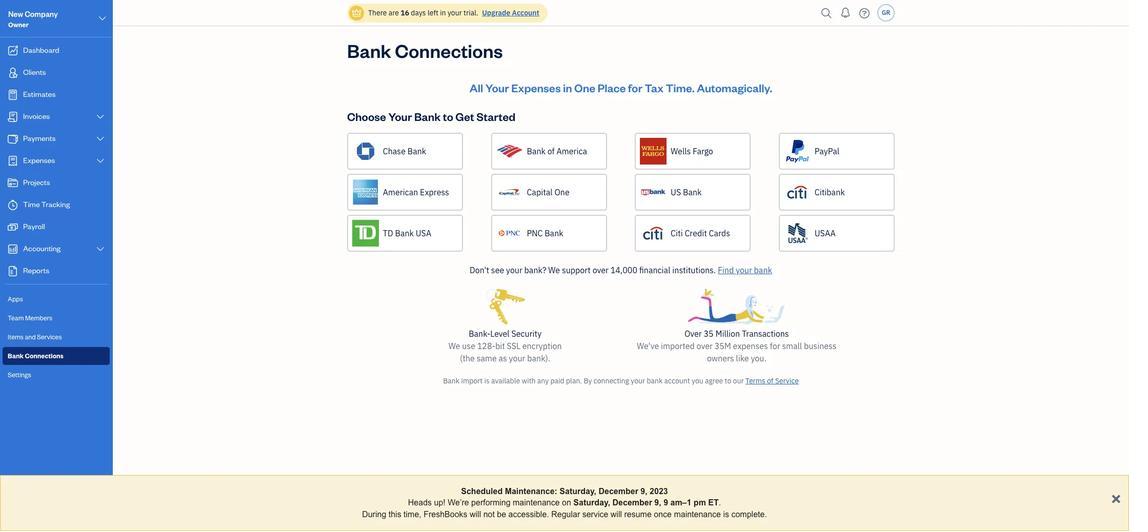 Task type: vqa. For each thing, say whether or not it's contained in the screenshot.
Find your bank link
yes



Task type: locate. For each thing, give the bounding box(es) containing it.
saturday, up on
[[560, 487, 596, 496]]

expenses link
[[3, 151, 110, 172]]

terms of service link
[[746, 376, 799, 386]]

saturday,
[[560, 487, 596, 496], [574, 499, 610, 507]]

automagically.
[[697, 81, 772, 95]]

million
[[716, 329, 740, 339]]

chevron large down image
[[98, 12, 107, 25]]

items and services link
[[3, 328, 110, 346]]

of left america
[[548, 146, 555, 156]]

chevron large down image
[[96, 113, 105, 121], [96, 135, 105, 143], [96, 157, 105, 165], [96, 245, 105, 253]]

any
[[537, 376, 549, 386]]

your for all
[[485, 81, 509, 95]]

bank right find
[[754, 265, 772, 275]]

imported
[[661, 341, 695, 351]]

1 chevron large down image from the top
[[96, 113, 105, 121]]

1 vertical spatial maintenance
[[674, 510, 721, 519]]

services
[[37, 333, 62, 341]]

small
[[782, 341, 802, 351]]

1 horizontal spatial over
[[697, 341, 713, 351]]

one right capital at the left top of page
[[555, 187, 570, 197]]

money image
[[7, 222, 19, 232]]

with
[[522, 376, 536, 386]]

saturday, up service
[[574, 499, 610, 507]]

1 vertical spatial for
[[770, 341, 780, 351]]

0 vertical spatial one
[[574, 81, 595, 95]]

1 horizontal spatial connections
[[395, 38, 503, 63]]

9, left 2023
[[641, 487, 648, 496]]

team members
[[8, 314, 52, 322]]

will left not
[[470, 510, 481, 519]]

regular
[[551, 510, 580, 519]]

1 vertical spatial your
[[388, 109, 412, 124]]

1 horizontal spatial of
[[767, 376, 774, 386]]

chevron large down image down estimates link at the top
[[96, 113, 105, 121]]

resume
[[624, 510, 652, 519]]

0 vertical spatial is
[[484, 376, 490, 386]]

usaa
[[815, 228, 836, 238]]

same
[[477, 353, 497, 364]]

0 horizontal spatial one
[[555, 187, 570, 197]]

to left get
[[443, 109, 453, 124]]

bank connections link
[[3, 347, 110, 365]]

1 horizontal spatial we
[[548, 265, 560, 275]]

estimate image
[[7, 90, 19, 100]]

be
[[497, 510, 506, 519]]

in right left on the top left of page
[[440, 8, 446, 17]]

1 vertical spatial connections
[[25, 352, 64, 360]]

0 horizontal spatial expenses
[[23, 155, 55, 165]]

there
[[368, 8, 387, 17]]

your right find
[[736, 265, 752, 275]]

0 horizontal spatial connections
[[25, 352, 64, 360]]

0 horizontal spatial your
[[388, 109, 412, 124]]

maintenance down the pm on the bottom right of page
[[674, 510, 721, 519]]

performing
[[471, 499, 511, 507]]

1 horizontal spatial will
[[611, 510, 622, 519]]

over inside over 35 million transactions we've imported over 35m expenses for small business owners like you.
[[697, 341, 713, 351]]

encryption
[[522, 341, 562, 351]]

bank right chase
[[408, 146, 426, 156]]

connections down there are 16 days left in your trial. upgrade account
[[395, 38, 503, 63]]

of right terms at the right
[[767, 376, 774, 386]]

bit
[[495, 341, 505, 351]]

connections
[[395, 38, 503, 63], [25, 352, 64, 360]]

0 vertical spatial for
[[628, 81, 643, 95]]

0 horizontal spatial will
[[470, 510, 481, 519]]

owner
[[8, 21, 29, 29]]

payment image
[[7, 134, 19, 144]]

ssl
[[507, 341, 521, 351]]

pm
[[694, 499, 706, 507]]

projects
[[23, 177, 50, 187]]

0 vertical spatial 9,
[[641, 487, 648, 496]]

dashboard image
[[7, 46, 19, 56]]

1 vertical spatial in
[[563, 81, 572, 95]]

paypal
[[815, 146, 840, 156]]

don't
[[470, 265, 489, 275]]

left
[[428, 8, 438, 17]]

your inside bank-level security we use 128-bit ssl encryption (the same as your bank).
[[509, 353, 525, 364]]

available
[[491, 376, 520, 386]]

16
[[401, 8, 409, 17]]

maintenance down the maintenance:
[[513, 499, 560, 507]]

company
[[25, 9, 58, 19]]

0 horizontal spatial in
[[440, 8, 446, 17]]

0 vertical spatial connections
[[395, 38, 503, 63]]

timer image
[[7, 200, 19, 210]]

invoices
[[23, 111, 50, 121]]

find
[[718, 265, 734, 275]]

expenses up started
[[511, 81, 561, 95]]

bank connections down days
[[347, 38, 503, 63]]

chevron large down image for expenses
[[96, 157, 105, 165]]

0 vertical spatial in
[[440, 8, 446, 17]]

us bank
[[671, 187, 702, 197]]

0 vertical spatial of
[[548, 146, 555, 156]]

chevron large down image down invoices link
[[96, 135, 105, 143]]

your
[[485, 81, 509, 95], [388, 109, 412, 124]]

0 horizontal spatial for
[[628, 81, 643, 95]]

your right choose
[[388, 109, 412, 124]]

of
[[548, 146, 555, 156], [767, 376, 774, 386]]

project image
[[7, 178, 19, 188]]

0 horizontal spatial we
[[449, 341, 460, 351]]

1 vertical spatial of
[[767, 376, 774, 386]]

0 vertical spatial expenses
[[511, 81, 561, 95]]

bank left get
[[414, 109, 441, 124]]

9, left 9
[[655, 499, 661, 507]]

your right all
[[485, 81, 509, 95]]

1 horizontal spatial is
[[723, 510, 729, 519]]

0 vertical spatial maintenance
[[513, 499, 560, 507]]

to left our
[[725, 376, 731, 386]]

time tracking
[[23, 199, 70, 209]]

0 horizontal spatial is
[[484, 376, 490, 386]]

account
[[664, 376, 690, 386]]

will right service
[[611, 510, 622, 519]]

pnc
[[527, 228, 543, 238]]

0 horizontal spatial 9,
[[641, 487, 648, 496]]

don't see your bank? we support over 14,000 financial institutions. find your bank
[[470, 265, 772, 275]]

.
[[719, 499, 721, 507]]

1 horizontal spatial bank
[[754, 265, 772, 275]]

bank left america
[[527, 146, 546, 156]]

over down 35
[[697, 341, 713, 351]]

we
[[548, 265, 560, 275], [449, 341, 460, 351]]

1 horizontal spatial bank connections
[[347, 38, 503, 63]]

1 vertical spatial is
[[723, 510, 729, 519]]

members
[[25, 314, 52, 322]]

we inside bank-level security we use 128-bit ssl encryption (the same as your bank).
[[449, 341, 460, 351]]

your down ssl
[[509, 353, 525, 364]]

2 chevron large down image from the top
[[96, 135, 105, 143]]

your left trial.
[[448, 8, 462, 17]]

trial.
[[464, 8, 478, 17]]

bank inside main 'element'
[[8, 352, 24, 360]]

chevron large down image inside accounting link
[[96, 245, 105, 253]]

1 horizontal spatial maintenance
[[674, 510, 721, 519]]

bank down items at the left bottom of page
[[8, 352, 24, 360]]

security
[[512, 329, 542, 339]]

invoice image
[[7, 112, 19, 122]]

2 will from the left
[[611, 510, 622, 519]]

for
[[628, 81, 643, 95], [770, 341, 780, 351]]

one left place
[[574, 81, 595, 95]]

for left 'tax'
[[628, 81, 643, 95]]

us
[[671, 187, 681, 197]]

we left use
[[449, 341, 460, 351]]

this
[[389, 510, 401, 519]]

tracking
[[41, 199, 70, 209]]

chevron large down image down payments link
[[96, 157, 105, 165]]

your right connecting at the right bottom of the page
[[631, 376, 645, 386]]

over left 14,000
[[593, 265, 609, 275]]

up!
[[434, 499, 446, 507]]

report image
[[7, 266, 19, 276]]

as
[[499, 353, 507, 364]]

1 horizontal spatial 9,
[[655, 499, 661, 507]]

1 horizontal spatial for
[[770, 341, 780, 351]]

3 chevron large down image from the top
[[96, 157, 105, 165]]

maintenance:
[[505, 487, 557, 496]]

td
[[383, 228, 393, 238]]

1 horizontal spatial to
[[725, 376, 731, 386]]

is left complete.
[[723, 510, 729, 519]]

is right "import"
[[484, 376, 490, 386]]

0 horizontal spatial over
[[593, 265, 609, 275]]

chevron large down image inside payments link
[[96, 135, 105, 143]]

new company owner
[[8, 9, 58, 29]]

bank connections down items and services
[[8, 352, 64, 360]]

bank left account
[[647, 376, 663, 386]]

paid
[[551, 376, 564, 386]]

bank connections
[[347, 38, 503, 63], [8, 352, 64, 360]]

notifications image
[[837, 3, 854, 23]]

settings
[[8, 371, 31, 379]]

chase
[[383, 146, 406, 156]]

1 vertical spatial bank connections
[[8, 352, 64, 360]]

by
[[584, 376, 592, 386]]

payroll
[[23, 222, 45, 231]]

chevron large down image inside invoices link
[[96, 113, 105, 121]]

your
[[448, 8, 462, 17], [506, 265, 523, 275], [736, 265, 752, 275], [509, 353, 525, 364], [631, 376, 645, 386]]

1 vertical spatial expenses
[[23, 155, 55, 165]]

expenses down the payments
[[23, 155, 55, 165]]

over for 14,000
[[593, 265, 609, 275]]

0 vertical spatial over
[[593, 265, 609, 275]]

freshbooks
[[424, 510, 467, 519]]

all
[[470, 81, 483, 95]]

citi
[[671, 228, 683, 238]]

9
[[664, 499, 668, 507]]

0 vertical spatial bank
[[754, 265, 772, 275]]

account
[[512, 8, 539, 17]]

over for 35m
[[697, 341, 713, 351]]

1 vertical spatial over
[[697, 341, 713, 351]]

connecting
[[594, 376, 629, 386]]

0 horizontal spatial bank connections
[[8, 352, 64, 360]]

your right see
[[506, 265, 523, 275]]

search image
[[819, 5, 835, 21]]

0 vertical spatial we
[[548, 265, 560, 275]]

find your bank link
[[718, 265, 772, 275]]

bank).
[[527, 353, 550, 364]]

credit
[[685, 228, 707, 238]]

in left place
[[563, 81, 572, 95]]

0 horizontal spatial bank
[[647, 376, 663, 386]]

bank right td
[[395, 228, 414, 238]]

0 horizontal spatial to
[[443, 109, 453, 124]]

reports
[[23, 266, 49, 275]]

are
[[389, 8, 399, 17]]

1 vertical spatial we
[[449, 341, 460, 351]]

1 horizontal spatial your
[[485, 81, 509, 95]]

we right bank?
[[548, 265, 560, 275]]

0 horizontal spatial of
[[548, 146, 555, 156]]

4 chevron large down image from the top
[[96, 245, 105, 253]]

for down transactions
[[770, 341, 780, 351]]

choose your bank to get started
[[347, 109, 516, 124]]

heads
[[408, 499, 432, 507]]

1 horizontal spatial expenses
[[511, 81, 561, 95]]

institutions.
[[672, 265, 716, 275]]

1 horizontal spatial one
[[574, 81, 595, 95]]

you
[[692, 376, 703, 386]]

apps
[[8, 295, 23, 303]]

0 vertical spatial your
[[485, 81, 509, 95]]

connections inside main 'element'
[[25, 352, 64, 360]]

connections down "services"
[[25, 352, 64, 360]]

get
[[456, 109, 474, 124]]

american express
[[383, 187, 449, 197]]

chevron large down image down the payroll link
[[96, 245, 105, 253]]

bank right us
[[683, 187, 702, 197]]



Task type: describe. For each thing, give the bounding box(es) containing it.
0 vertical spatial bank connections
[[347, 38, 503, 63]]

new
[[8, 9, 23, 19]]

1 vertical spatial bank
[[647, 376, 663, 386]]

go to help image
[[856, 5, 873, 21]]

you.
[[751, 353, 767, 364]]

capital
[[527, 187, 553, 197]]

see
[[491, 265, 504, 275]]

(the
[[460, 353, 475, 364]]

clients link
[[3, 63, 110, 84]]

service
[[775, 376, 799, 386]]

bank connections inside main 'element'
[[8, 352, 64, 360]]

for inside over 35 million transactions we've imported over 35m expenses for small business owners like you.
[[770, 341, 780, 351]]

agree
[[705, 376, 723, 386]]

time.
[[666, 81, 695, 95]]

chevron large down image for payments
[[96, 135, 105, 143]]

american
[[383, 187, 418, 197]]

bank right pnc
[[545, 228, 563, 238]]

cards
[[709, 228, 730, 238]]

1 vertical spatial saturday,
[[574, 499, 610, 507]]

chase bank
[[383, 146, 426, 156]]

is inside the scheduled maintenance: saturday, december 9, 2023 heads up! we're performing maintenance on saturday, december 9, 9 am–1 pm et . during this time, freshbooks will not be accessible. regular service will resume once maintenance is complete.
[[723, 510, 729, 519]]

apps link
[[3, 290, 110, 308]]

clients
[[23, 67, 46, 77]]

citi credit cards
[[671, 228, 730, 238]]

1 vertical spatial december
[[613, 499, 652, 507]]

payments
[[23, 133, 56, 143]]

transactions
[[742, 329, 789, 339]]

upgrade account link
[[480, 8, 539, 17]]

estimates link
[[3, 85, 110, 106]]

×
[[1112, 488, 1121, 507]]

1 vertical spatial 9,
[[655, 499, 661, 507]]

bank import is available with any paid plan. by connecting your bank account you agree to our terms of service
[[443, 376, 799, 386]]

bank down there
[[347, 38, 391, 63]]

1 vertical spatial to
[[725, 376, 731, 386]]

like
[[736, 353, 749, 364]]

gr button
[[877, 4, 895, 22]]

on
[[562, 499, 571, 507]]

items
[[8, 333, 24, 341]]

scheduled maintenance: saturday, december 9, 2023 heads up! we're performing maintenance on saturday, december 9, 9 am–1 pm et . during this time, freshbooks will not be accessible. regular service will resume once maintenance is complete.
[[362, 487, 767, 519]]

wells
[[671, 146, 691, 156]]

128-
[[477, 341, 495, 351]]

your for choose
[[388, 109, 412, 124]]

america
[[557, 146, 587, 156]]

started
[[477, 109, 516, 124]]

1 vertical spatial one
[[555, 187, 570, 197]]

plan.
[[566, 376, 582, 386]]

bank left "import"
[[443, 376, 460, 386]]

chart image
[[7, 244, 19, 254]]

express
[[420, 187, 449, 197]]

over
[[685, 329, 702, 339]]

crown image
[[351, 7, 362, 18]]

there are 16 days left in your trial. upgrade account
[[368, 8, 539, 17]]

× dialog
[[0, 475, 1129, 531]]

0 horizontal spatial maintenance
[[513, 499, 560, 507]]

days
[[411, 8, 426, 17]]

import
[[461, 376, 483, 386]]

1 horizontal spatial in
[[563, 81, 572, 95]]

14,000
[[611, 265, 637, 275]]

1 will from the left
[[470, 510, 481, 519]]

once
[[654, 510, 672, 519]]

our
[[733, 376, 744, 386]]

financial
[[639, 265, 671, 275]]

time tracking link
[[3, 195, 110, 216]]

0 vertical spatial to
[[443, 109, 453, 124]]

0 vertical spatial december
[[599, 487, 638, 496]]

chevron large down image for accounting
[[96, 245, 105, 253]]

and
[[25, 333, 36, 341]]

pnc bank
[[527, 228, 563, 238]]

projects link
[[3, 173, 110, 194]]

expense image
[[7, 156, 19, 166]]

main element
[[0, 0, 138, 531]]

bank-level security we use 128-bit ssl encryption (the same as your bank).
[[449, 329, 562, 364]]

level
[[490, 329, 510, 339]]

all your expenses in one place for tax time. automagically.
[[470, 81, 772, 95]]

wells fargo
[[671, 146, 713, 156]]

client image
[[7, 68, 19, 78]]

accessible.
[[509, 510, 549, 519]]

× button
[[1112, 488, 1121, 507]]

not
[[483, 510, 495, 519]]

et
[[708, 499, 719, 507]]

complete.
[[732, 510, 767, 519]]

chevron large down image for invoices
[[96, 113, 105, 121]]

team members link
[[3, 309, 110, 327]]

citibank
[[815, 187, 845, 197]]

expenses inside main 'element'
[[23, 155, 55, 165]]

items and services
[[8, 333, 62, 341]]

business
[[804, 341, 837, 351]]

expenses
[[733, 341, 768, 351]]

0 vertical spatial saturday,
[[560, 487, 596, 496]]

bank-
[[469, 329, 490, 339]]

accounting link
[[3, 239, 110, 260]]

estimates
[[23, 89, 56, 99]]



